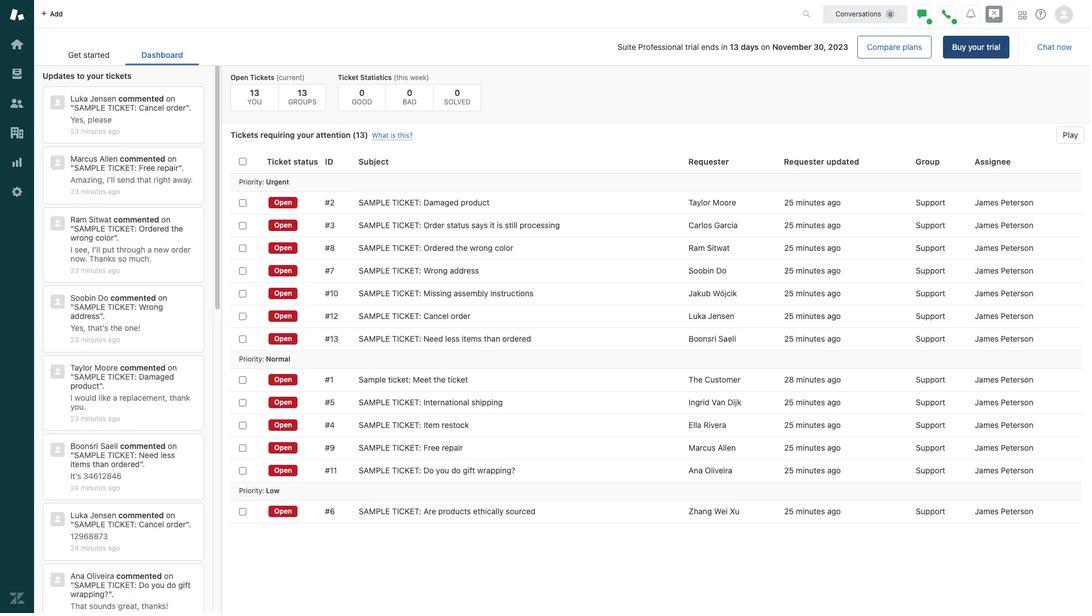 Task type: locate. For each thing, give the bounding box(es) containing it.
0 down the statistics
[[359, 87, 365, 98]]

sitwat
[[89, 215, 112, 224], [707, 243, 730, 253]]

sample ticket: cancel order ".
[[74, 103, 191, 112], [74, 520, 191, 530]]

0 vertical spatial do
[[452, 466, 461, 476]]

boonsri inside 'grid'
[[689, 334, 717, 344]]

5 25 from the top
[[785, 289, 794, 298]]

12 25 from the top
[[785, 507, 794, 516]]

4 25 from the top
[[785, 266, 794, 276]]

0 vertical spatial sample ticket: cancel order ".
[[74, 103, 191, 112]]

sample ticket: damaged product
[[359, 198, 490, 207], [70, 372, 174, 391]]

3 support from the top
[[916, 243, 946, 253]]

8 james peterson from the top
[[976, 375, 1034, 385]]

1 requester from the left
[[689, 157, 729, 166]]

ticket: inside "link"
[[392, 266, 422, 276]]

11 support from the top
[[916, 443, 946, 453]]

support
[[916, 198, 946, 207], [916, 220, 946, 230], [916, 243, 946, 253], [916, 266, 946, 276], [916, 289, 946, 298], [916, 311, 946, 321], [916, 334, 946, 344], [916, 375, 946, 385], [916, 398, 946, 407], [916, 420, 946, 430], [916, 443, 946, 453], [916, 466, 946, 476], [916, 507, 946, 516]]

0 horizontal spatial 0
[[359, 87, 365, 98]]

30,
[[814, 42, 827, 52]]

2 vertical spatial your
[[297, 130, 314, 140]]

soobin inside 'grid'
[[689, 266, 715, 276]]

0 horizontal spatial i'll
[[92, 245, 100, 254]]

luka jensen commented up 12968873 24 minutes ago
[[70, 511, 164, 521]]

good
[[352, 98, 372, 106]]

5 james from the top
[[976, 289, 999, 298]]

1 horizontal spatial marcus
[[689, 443, 716, 453]]

1 vertical spatial boonsri
[[70, 441, 98, 451]]

commented up "that" at the top left of page
[[120, 154, 165, 164]]

25 minutes ago for ella rivera
[[785, 420, 841, 430]]

: left the urgent on the top
[[262, 178, 264, 187]]

support for ella rivera
[[916, 420, 946, 430]]

10 james peterson from the top
[[976, 420, 1034, 430]]

23 down 'amazing,'
[[70, 188, 79, 196]]

wrong up one!
[[139, 302, 163, 312]]

0
[[359, 87, 365, 98], [407, 87, 413, 98], [455, 87, 460, 98]]

james peterson for ingrid van dijk
[[976, 398, 1034, 407]]

1 vertical spatial repair
[[442, 443, 463, 453]]

9 james peterson from the top
[[976, 398, 1034, 407]]

sample ticket: order status says it is still processing link
[[359, 220, 560, 231]]

2 : from the top
[[262, 355, 264, 364]]

commented for i'll
[[120, 154, 165, 164]]

color inside 'grid'
[[495, 243, 514, 253]]

" up it's
[[70, 451, 74, 460]]

0 horizontal spatial your
[[87, 71, 104, 81]]

to
[[77, 71, 85, 81]]

address up that's at the bottom left of the page
[[70, 311, 100, 321]]

wrong inside 'grid'
[[470, 243, 493, 253]]

i inside the i see, i'll put through a new order now. thanks so much. 23 minutes ago
[[70, 245, 73, 254]]

open for #1
[[274, 376, 292, 384]]

1 horizontal spatial free
[[424, 443, 440, 453]]

0 vertical spatial priority
[[239, 178, 262, 187]]

tab list containing get started
[[52, 44, 199, 65]]

moore inside 'grid'
[[713, 198, 737, 207]]

0 horizontal spatial ordered
[[139, 224, 169, 233]]

peterson
[[1002, 198, 1034, 207], [1002, 220, 1034, 230], [1002, 243, 1034, 253], [1002, 266, 1034, 276], [1002, 289, 1034, 298], [1002, 311, 1034, 321], [1002, 334, 1034, 344], [1002, 375, 1034, 385], [1002, 398, 1034, 407], [1002, 420, 1034, 430], [1002, 443, 1034, 453], [1002, 466, 1034, 476], [1002, 507, 1034, 516]]

8 james from the top
[[976, 375, 999, 385]]

marcus inside 'grid'
[[689, 443, 716, 453]]

yes, for yes, please
[[70, 115, 86, 124]]

priority left low in the bottom left of the page
[[239, 487, 262, 496]]

0 horizontal spatial need
[[139, 451, 159, 460]]

4 25 minutes ago from the top
[[785, 266, 841, 276]]

#11
[[325, 466, 337, 476]]

8 peterson from the top
[[1002, 375, 1034, 385]]

5 " from the top
[[70, 372, 74, 382]]

0 horizontal spatial requester
[[689, 157, 729, 166]]

0 horizontal spatial taylor
[[70, 363, 92, 372]]

(this
[[394, 73, 408, 82]]

sitwat for ram sitwat
[[707, 243, 730, 253]]

#6
[[325, 507, 335, 516]]

0 vertical spatial repair
[[157, 163, 179, 173]]

24 inside 12968873 24 minutes ago
[[70, 545, 79, 553]]

0 horizontal spatial soobin
[[70, 293, 96, 303]]

13 james from the top
[[976, 507, 999, 516]]

None checkbox
[[239, 245, 247, 252], [239, 335, 247, 343], [239, 445, 247, 452], [239, 245, 247, 252], [239, 335, 247, 343], [239, 445, 247, 452]]

4 on " from the top
[[70, 293, 167, 312]]

i
[[70, 245, 73, 254], [70, 393, 73, 403]]

wrong down sample ticket: ordered the wrong color link
[[424, 266, 448, 276]]

open for #11
[[274, 466, 292, 475]]

ago inside it's 34612846 24 minutes ago
[[108, 484, 120, 493]]

1 horizontal spatial color
[[495, 243, 514, 253]]

3 0 from the left
[[455, 87, 460, 98]]

open for #3
[[274, 221, 292, 230]]

1 0 from the left
[[359, 87, 365, 98]]

marcus
[[70, 154, 97, 164], [689, 443, 716, 453]]

taylor moore
[[689, 198, 737, 207]]

1 vertical spatial product
[[70, 381, 99, 391]]

your for tickets requiring your attention ( 13 ) what is this?
[[297, 130, 314, 140]]

the
[[171, 224, 183, 233], [456, 243, 468, 253], [111, 323, 122, 333], [434, 375, 446, 385]]

1 vertical spatial than
[[93, 460, 109, 469]]

gift inside "link"
[[463, 466, 475, 476]]

ram sitwat commented
[[70, 215, 159, 224]]

commented for see,
[[114, 215, 159, 224]]

shipping
[[472, 398, 503, 407]]

" up "now."
[[70, 224, 74, 233]]

luka down to
[[70, 94, 88, 103]]

5 23 from the top
[[70, 415, 79, 423]]

)
[[365, 130, 368, 140]]

ticket: down sample ticket: ordered the wrong color link
[[392, 266, 422, 276]]

0 vertical spatial marcus
[[70, 154, 97, 164]]

0 inside 0 good
[[359, 87, 365, 98]]

6 james peterson from the top
[[976, 311, 1034, 321]]

sample ticket: ordered the wrong color down order
[[359, 243, 514, 253]]

i'll inside the i see, i'll put through a new order now. thanks so much. 23 minutes ago
[[92, 245, 100, 254]]

sample ticket: need less items than ordered up "34612846"
[[70, 451, 175, 469]]

3 " from the top
[[70, 224, 74, 233]]

repair up right
[[157, 163, 179, 173]]

7 25 from the top
[[785, 334, 794, 344]]

do inside "link"
[[452, 466, 461, 476]]

1 vertical spatial sitwat
[[707, 243, 730, 253]]

23 down "now."
[[70, 266, 79, 275]]

commented for 34612846
[[120, 441, 166, 451]]

ticket up the urgent on the top
[[267, 157, 291, 166]]

1 horizontal spatial requester
[[784, 157, 825, 166]]

urgent
[[266, 178, 289, 187]]

boonsri down luka jensen
[[689, 334, 717, 344]]

4 james from the top
[[976, 266, 999, 276]]

3 25 minutes ago from the top
[[785, 243, 841, 253]]

ana up that
[[70, 571, 85, 581]]

9 support from the top
[[916, 398, 946, 407]]

1 trial from the left
[[686, 42, 700, 52]]

5 on " from the top
[[70, 363, 177, 382]]

9 james from the top
[[976, 398, 999, 407]]

james peterson
[[976, 198, 1034, 207], [976, 220, 1034, 230], [976, 243, 1034, 253], [976, 266, 1034, 276], [976, 289, 1034, 298], [976, 311, 1034, 321], [976, 334, 1034, 344], [976, 375, 1034, 385], [976, 398, 1034, 407], [976, 420, 1034, 430], [976, 443, 1034, 453], [976, 466, 1034, 476], [976, 507, 1034, 516]]

gift
[[463, 466, 475, 476], [178, 581, 191, 590]]

8 " from the top
[[70, 581, 74, 590]]

trial
[[686, 42, 700, 52], [987, 42, 1001, 52]]

1 horizontal spatial oliveira
[[705, 466, 733, 476]]

" for i see, i'll put through a new order now. thanks so much.
[[70, 224, 74, 233]]

3 james from the top
[[976, 243, 999, 253]]

" for amazing, i'll send that right away.
[[70, 163, 74, 173]]

compare
[[868, 42, 901, 52]]

ordered inside sample ticket: ordered the wrong color
[[139, 224, 169, 233]]

now.
[[70, 254, 87, 264]]

6 support from the top
[[916, 311, 946, 321]]

0 horizontal spatial ordered
[[111, 460, 140, 469]]

1 23 from the top
[[70, 127, 79, 136]]

minutes inside 12968873 24 minutes ago
[[81, 545, 106, 553]]

grid
[[222, 151, 1091, 614]]

1 vertical spatial address
[[70, 311, 100, 321]]

peterson for taylor moore
[[1002, 198, 1034, 207]]

do inside "link"
[[424, 466, 434, 476]]

1 vertical spatial yes,
[[70, 323, 86, 333]]

2 james from the top
[[976, 220, 999, 230]]

assembly
[[454, 289, 489, 298]]

12 peterson from the top
[[1002, 466, 1034, 476]]

i left see,
[[70, 245, 73, 254]]

sample inside sample ticket: ordered the wrong color
[[74, 224, 105, 233]]

2 luka jensen commented from the top
[[70, 511, 164, 521]]

23 inside yes, please 23 minutes ago
[[70, 127, 79, 136]]

sample ticket: free repair link
[[359, 443, 463, 453]]

peterson for zhang wei xu
[[1002, 507, 1034, 516]]

your inside button
[[969, 42, 985, 52]]

sample ticket: item restock
[[359, 420, 469, 430]]

1 yes, from the top
[[70, 115, 86, 124]]

is inside sample ticket: order status says it is still processing link
[[497, 220, 503, 230]]

25 minutes ago for luka jensen
[[785, 311, 841, 321]]

sample ticket: damaged product up like on the bottom left of page
[[70, 372, 174, 391]]

repair inside 'grid'
[[442, 443, 463, 453]]

on " up that sounds great, thanks!
[[70, 571, 173, 590]]

6 peterson from the top
[[1002, 311, 1034, 321]]

1 sample ticket: cancel order ". from the top
[[74, 103, 191, 112]]

free inside 'grid'
[[424, 443, 440, 453]]

great,
[[118, 602, 140, 611]]

button displays agent's chat status as online. image
[[918, 9, 927, 18]]

views image
[[10, 66, 24, 81]]

10 25 from the top
[[785, 443, 794, 453]]

do
[[452, 466, 461, 476], [167, 581, 176, 590]]

is inside tickets requiring your attention ( 13 ) what is this?
[[391, 131, 396, 140]]

the left one!
[[111, 323, 122, 333]]

wrong up see,
[[70, 233, 93, 242]]

see,
[[75, 245, 90, 254]]

0 horizontal spatial sample ticket: do you do gift wrapping?
[[70, 581, 191, 599]]

sample down the subject
[[359, 198, 390, 207]]

" up you.
[[70, 372, 74, 382]]

you up thanks!
[[151, 581, 165, 590]]

get started tab
[[52, 44, 126, 65]]

0 horizontal spatial you
[[151, 581, 165, 590]]

minutes inside yes, that's the one! 23 minutes ago
[[81, 336, 106, 344]]

1 horizontal spatial sitwat
[[707, 243, 730, 253]]

in
[[722, 42, 728, 52]]

do inside "sample ticket: do you do gift wrapping?"
[[167, 581, 176, 590]]

soobin up jakub
[[689, 266, 715, 276]]

2 0 from the left
[[407, 87, 413, 98]]

on "
[[70, 94, 175, 112], [70, 154, 177, 173], [70, 215, 171, 233], [70, 293, 167, 312], [70, 363, 177, 382], [70, 441, 177, 460], [70, 511, 175, 530], [70, 571, 173, 590]]

saeli up "34612846"
[[100, 441, 118, 451]]

damaged up order
[[424, 198, 459, 207]]

1 on " from the top
[[70, 94, 175, 112]]

1 horizontal spatial do
[[452, 466, 461, 476]]

0 vertical spatial sample ticket: ordered the wrong color
[[70, 224, 183, 242]]

0 horizontal spatial ticket
[[267, 157, 291, 166]]

1 horizontal spatial 0
[[407, 87, 413, 98]]

the inside yes, that's the one! 23 minutes ago
[[111, 323, 122, 333]]

requester up taylor moore
[[689, 157, 729, 166]]

24
[[70, 484, 79, 493], [70, 545, 79, 553]]

allen up 'send'
[[100, 154, 118, 164]]

saeli down luka jensen
[[719, 334, 737, 344]]

13 down the (current)
[[298, 87, 307, 98]]

0 horizontal spatial status
[[294, 157, 318, 166]]

1 vertical spatial ordered
[[111, 460, 140, 469]]

0 inside the 0 bad
[[407, 87, 413, 98]]

says
[[472, 220, 488, 230]]

#13
[[325, 334, 339, 344]]

soobin
[[689, 266, 715, 276], [70, 293, 96, 303]]

wrapping?
[[478, 466, 516, 476], [70, 590, 109, 599]]

sample up that's at the bottom left of the page
[[74, 302, 105, 312]]

on for amazing, i'll send that right away.
[[168, 154, 177, 164]]

2 24 from the top
[[70, 545, 79, 553]]

less
[[445, 334, 460, 344], [161, 451, 175, 460]]

0 vertical spatial sample ticket: need less items than ordered
[[359, 334, 531, 344]]

0 horizontal spatial a
[[113, 393, 117, 403]]

1 vertical spatial allen
[[718, 443, 736, 453]]

on for 12968873
[[166, 511, 175, 521]]

8 25 minutes ago from the top
[[785, 398, 841, 407]]

ana for ana oliveira commented
[[70, 571, 85, 581]]

instructions
[[491, 289, 534, 298]]

on " for 24
[[70, 511, 175, 530]]

jensen down "wójcik"
[[709, 311, 735, 321]]

wrong inside sample ticket: ordered the wrong color
[[70, 233, 93, 242]]

order inside the i see, i'll put through a new order now. thanks so much. 23 minutes ago
[[171, 245, 191, 254]]

2 trial from the left
[[987, 42, 1001, 52]]

5 25 minutes ago from the top
[[785, 289, 841, 298]]

1 horizontal spatial is
[[497, 220, 503, 230]]

1 : from the top
[[262, 178, 264, 187]]

25 for zhang wei xu
[[785, 507, 794, 516]]

10 james from the top
[[976, 420, 999, 430]]

commented for that's
[[111, 293, 156, 303]]

3 23 from the top
[[70, 266, 79, 275]]

24 inside it's 34612846 24 minutes ago
[[70, 484, 79, 493]]

2 vertical spatial jensen
[[90, 511, 116, 521]]

4 support from the top
[[916, 266, 946, 276]]

1 horizontal spatial sample ticket: ordered the wrong color
[[359, 243, 514, 253]]

like
[[99, 393, 111, 403]]

oliveira
[[705, 466, 733, 476], [87, 571, 114, 581]]

0 vertical spatial luka jensen commented
[[70, 94, 164, 103]]

i'll left put
[[92, 245, 100, 254]]

on " for see,
[[70, 215, 171, 233]]

2 on " from the top
[[70, 154, 177, 173]]

0 horizontal spatial wrapping?
[[70, 590, 109, 599]]

1 vertical spatial a
[[113, 393, 117, 403]]

sample ticket: cancel order ". up 12968873 24 minutes ago
[[74, 520, 191, 530]]

1 horizontal spatial items
[[462, 334, 482, 344]]

open for #6
[[274, 507, 292, 516]]

0 vertical spatial saeli
[[719, 334, 737, 344]]

6 " from the top
[[70, 451, 74, 460]]

0 vertical spatial cancel
[[139, 103, 164, 112]]

25 for luka jensen
[[785, 311, 794, 321]]

i see, i'll put through a new order now. thanks so much. 23 minutes ago
[[70, 245, 191, 275]]

1 horizontal spatial address
[[450, 266, 479, 276]]

james for zhang wei xu
[[976, 507, 999, 516]]

11 25 from the top
[[785, 466, 794, 476]]

13 inside 13 you
[[250, 87, 260, 98]]

james peterson for zhang wei xu
[[976, 507, 1034, 516]]

support for the customer
[[916, 375, 946, 385]]

10 peterson from the top
[[1002, 420, 1034, 430]]

0 horizontal spatial boonsri
[[70, 441, 98, 451]]

away.
[[173, 175, 193, 185]]

minutes inside i would like a replacement, thank you. 23 minutes ago
[[81, 415, 106, 423]]

1 support from the top
[[916, 198, 946, 207]]

items inside 'grid'
[[462, 334, 482, 344]]

a inside the i see, i'll put through a new order now. thanks so much. 23 minutes ago
[[148, 245, 152, 254]]

ticket: up that sounds great, thanks!
[[107, 581, 137, 590]]

1 vertical spatial wrapping?
[[70, 590, 109, 599]]

the
[[689, 375, 703, 385]]

23 inside amazing, i'll send that right away. 23 minutes ago
[[70, 188, 79, 196]]

cancel
[[139, 103, 164, 112], [424, 311, 449, 321], [139, 520, 164, 530]]

11 25 minutes ago from the top
[[785, 466, 841, 476]]

sample right #7
[[359, 266, 390, 276]]

i inside i would like a replacement, thank you. 23 minutes ago
[[70, 393, 73, 403]]

open
[[231, 73, 249, 82], [274, 198, 292, 207], [274, 221, 292, 230], [274, 244, 292, 252], [274, 266, 292, 275], [274, 289, 292, 298], [274, 312, 292, 320], [274, 335, 292, 343], [274, 376, 292, 384], [274, 398, 292, 407], [274, 421, 292, 430], [274, 444, 292, 452], [274, 466, 292, 475], [274, 507, 292, 516]]

on " for 34612846
[[70, 441, 177, 460]]

damaged inside 'grid'
[[424, 198, 459, 207]]

items
[[462, 334, 482, 344], [70, 460, 90, 469]]

11 james from the top
[[976, 443, 999, 453]]

1 horizontal spatial boonsri
[[689, 334, 717, 344]]

3 james peterson from the top
[[976, 243, 1034, 253]]

yes, inside yes, that's the one! 23 minutes ago
[[70, 323, 86, 333]]

1 vertical spatial cancel
[[424, 311, 449, 321]]

0 vertical spatial wrong
[[424, 266, 448, 276]]

25 for ella rivera
[[785, 420, 794, 430]]

7 support from the top
[[916, 334, 946, 344]]

ordered down order
[[424, 243, 454, 253]]

6 on " from the top
[[70, 441, 177, 460]]

0 horizontal spatial oliveira
[[87, 571, 114, 581]]

a left new
[[148, 245, 152, 254]]

25 for carlos garcia
[[785, 220, 794, 230]]

cancel inside 'grid'
[[424, 311, 449, 321]]

25 minutes ago
[[785, 198, 841, 207], [785, 220, 841, 230], [785, 243, 841, 253], [785, 266, 841, 276], [785, 289, 841, 298], [785, 311, 841, 321], [785, 334, 841, 344], [785, 398, 841, 407], [785, 420, 841, 430], [785, 443, 841, 453], [785, 466, 841, 476], [785, 507, 841, 516]]

: left low in the bottom left of the page
[[262, 487, 264, 496]]

open for #5
[[274, 398, 292, 407]]

2 james peterson from the top
[[976, 220, 1034, 230]]

7 on " from the top
[[70, 511, 175, 530]]

1 horizontal spatial a
[[148, 245, 152, 254]]

9 peterson from the top
[[1002, 398, 1034, 407]]

moore for taylor moore
[[713, 198, 737, 207]]

ago inside amazing, i'll send that right away. 23 minutes ago
[[108, 188, 120, 196]]

allen down rivera
[[718, 443, 736, 453]]

24 down it's
[[70, 484, 79, 493]]

wrapping? inside "sample ticket: do you do gift wrapping?"
[[70, 590, 109, 599]]

0 vertical spatial need
[[424, 334, 443, 344]]

sample ticket: meet the ticket link
[[359, 375, 468, 385]]

notifications image
[[967, 9, 976, 18]]

0 vertical spatial less
[[445, 334, 460, 344]]

1 horizontal spatial saeli
[[719, 334, 737, 344]]

0 vertical spatial oliveira
[[705, 466, 733, 476]]

25 for marcus allen
[[785, 443, 794, 453]]

repair for sample ticket: free repair ".
[[157, 163, 179, 173]]

much.
[[129, 254, 152, 264]]

sample down the sample ticket: free repair link
[[359, 466, 390, 476]]

james for jakub wójcik
[[976, 289, 999, 298]]

james peterson for taylor moore
[[976, 198, 1034, 207]]

13 support from the top
[[916, 507, 946, 516]]

minutes
[[81, 127, 106, 136], [81, 188, 106, 196], [796, 198, 826, 207], [796, 220, 826, 230], [796, 243, 826, 253], [796, 266, 826, 276], [81, 266, 106, 275], [796, 289, 826, 298], [796, 311, 826, 321], [796, 334, 826, 344], [81, 336, 106, 344], [797, 375, 826, 385], [796, 398, 826, 407], [81, 415, 106, 423], [796, 420, 826, 430], [796, 443, 826, 453], [796, 466, 826, 476], [81, 484, 106, 493], [796, 507, 826, 516], [81, 545, 106, 553]]

13 james peterson from the top
[[976, 507, 1034, 516]]

12 james peterson from the top
[[976, 466, 1034, 476]]

sample
[[359, 375, 386, 385]]

open for #7
[[274, 266, 292, 275]]

ana down marcus allen
[[689, 466, 703, 476]]

10 support from the top
[[916, 420, 946, 430]]

ticket: up please at the top of the page
[[107, 103, 137, 112]]

ticket: down the sample ticket: free repair link
[[392, 466, 422, 476]]

peterson for the customer
[[1002, 375, 1034, 385]]

cancel for yes, please
[[139, 103, 164, 112]]

0 vertical spatial ana
[[689, 466, 703, 476]]

ticket: up sample ticket: need less items than ordered link
[[392, 311, 422, 321]]

priority left normal
[[239, 355, 262, 364]]

support for taylor moore
[[916, 198, 946, 207]]

james peterson for carlos garcia
[[976, 220, 1034, 230]]

ticket: up through
[[107, 224, 137, 233]]

luka
[[70, 94, 88, 103], [689, 311, 707, 321], [70, 511, 88, 521]]

" for yes, please
[[70, 103, 74, 112]]

7 james peterson from the top
[[976, 334, 1034, 344]]

taylor for taylor moore
[[689, 198, 711, 207]]

1 vertical spatial do
[[167, 581, 176, 590]]

1 horizontal spatial sample ticket: damaged product
[[359, 198, 490, 207]]

0 vertical spatial tickets
[[250, 73, 275, 82]]

james
[[976, 198, 999, 207], [976, 220, 999, 230], [976, 243, 999, 253], [976, 266, 999, 276], [976, 289, 999, 298], [976, 311, 999, 321], [976, 334, 999, 344], [976, 375, 999, 385], [976, 398, 999, 407], [976, 420, 999, 430], [976, 443, 999, 453], [976, 466, 999, 476], [976, 507, 999, 516]]

do
[[717, 266, 727, 276], [98, 293, 108, 303], [424, 466, 434, 476], [139, 581, 149, 590]]

0 horizontal spatial sample ticket: need less items than ordered
[[70, 451, 175, 469]]

11 peterson from the top
[[1002, 443, 1034, 453]]

on for i see, i'll put through a new order now. thanks so much.
[[161, 215, 171, 224]]

1 vertical spatial 24
[[70, 545, 79, 553]]

0 horizontal spatial repair
[[157, 163, 179, 173]]

trial inside button
[[987, 42, 1001, 52]]

3 priority from the top
[[239, 487, 262, 496]]

marcus down ella rivera
[[689, 443, 716, 453]]

0 vertical spatial allen
[[100, 154, 118, 164]]

get started image
[[10, 37, 24, 52]]

jensen for 12968873
[[90, 511, 116, 521]]

ticket: left order
[[392, 220, 422, 230]]

sample ticket: need less items than ordered down sample ticket: cancel order link
[[359, 334, 531, 344]]

wrong inside "link"
[[424, 266, 448, 276]]

3 on " from the top
[[70, 215, 171, 233]]

1 horizontal spatial you
[[436, 466, 450, 476]]

25
[[785, 198, 794, 207], [785, 220, 794, 230], [785, 243, 794, 253], [785, 266, 794, 276], [785, 289, 794, 298], [785, 311, 794, 321], [785, 334, 794, 344], [785, 398, 794, 407], [785, 420, 794, 430], [785, 443, 794, 453], [785, 466, 794, 476], [785, 507, 794, 516]]

12968873
[[70, 532, 108, 542]]

you
[[248, 98, 262, 106]]

sample ticket: wrong address
[[359, 266, 479, 276], [70, 302, 163, 321]]

trial for your
[[987, 42, 1001, 52]]

ticket: up sample ticket: ordered the wrong color link
[[392, 198, 422, 207]]

0 horizontal spatial wrong
[[70, 233, 93, 242]]

color up put
[[95, 233, 114, 242]]

james for boonsri saeli
[[976, 334, 999, 344]]

ordered
[[139, 224, 169, 233], [424, 243, 454, 253]]

0 inside 0 solved
[[455, 87, 460, 98]]

yes, inside yes, please 23 minutes ago
[[70, 115, 86, 124]]

soobin up that's at the bottom left of the page
[[70, 293, 96, 303]]

1 24 from the top
[[70, 484, 79, 493]]

None checkbox
[[239, 199, 247, 207], [239, 222, 247, 229], [239, 267, 247, 275], [239, 290, 247, 297], [239, 313, 247, 320], [239, 376, 247, 384], [239, 399, 247, 407], [239, 422, 247, 429], [239, 467, 247, 475], [239, 508, 247, 516], [239, 199, 247, 207], [239, 222, 247, 229], [239, 267, 247, 275], [239, 290, 247, 297], [239, 313, 247, 320], [239, 376, 247, 384], [239, 399, 247, 407], [239, 422, 247, 429], [239, 467, 247, 475], [239, 508, 247, 516]]

4 peterson from the top
[[1002, 266, 1034, 276]]

25 minutes ago for boonsri saeli
[[785, 334, 841, 344]]

oliveira down marcus allen
[[705, 466, 733, 476]]

send
[[117, 175, 135, 185]]

0 horizontal spatial is
[[391, 131, 396, 140]]

: for urgent
[[262, 178, 264, 187]]

1 horizontal spatial wrapping?
[[478, 466, 516, 476]]

ordered down boonsri saeli commented
[[111, 460, 140, 469]]

trial left "ends"
[[686, 42, 700, 52]]

zendesk chat image
[[986, 6, 1003, 23]]

9 25 minutes ago from the top
[[785, 420, 841, 430]]

do down the sample ticket: free repair link
[[424, 466, 434, 476]]

2 25 from the top
[[785, 220, 794, 230]]

0 horizontal spatial color
[[95, 233, 114, 242]]

minutes inside the i see, i'll put through a new order now. thanks so much. 23 minutes ago
[[81, 266, 106, 275]]

peterson for ella rivera
[[1002, 420, 1034, 430]]

ticket
[[448, 375, 468, 385]]

support for jakub wójcik
[[916, 289, 946, 298]]

jensen
[[90, 94, 116, 103], [709, 311, 735, 321], [90, 511, 116, 521]]

0 horizontal spatial sitwat
[[89, 215, 112, 224]]

1 horizontal spatial ordered
[[424, 243, 454, 253]]

12 james from the top
[[976, 466, 999, 476]]

0 vertical spatial sample ticket: damaged product
[[359, 198, 490, 207]]

ordered down instructions
[[503, 334, 531, 344]]

is right it
[[497, 220, 503, 230]]

on " down tickets
[[70, 94, 175, 112]]

8 support from the top
[[916, 375, 946, 385]]

it's 34612846 24 minutes ago
[[70, 472, 122, 493]]

amazing,
[[70, 175, 105, 185]]

1 i from the top
[[70, 245, 73, 254]]

reporting image
[[10, 155, 24, 170]]

1 vertical spatial wrong
[[139, 302, 163, 312]]

sample up see,
[[74, 224, 105, 233]]

6 25 from the top
[[785, 311, 794, 321]]

25 minutes ago for jakub wójcik
[[785, 289, 841, 298]]

13 down open tickets (current)
[[250, 87, 260, 98]]

6 james from the top
[[976, 311, 999, 321]]

processing
[[520, 220, 560, 230]]

8 25 from the top
[[785, 398, 794, 407]]

5 support from the top
[[916, 289, 946, 298]]

" for yes, that's the one!
[[70, 302, 74, 312]]

sample right #3
[[359, 220, 390, 230]]

1 peterson from the top
[[1002, 198, 1034, 207]]

ticket:
[[107, 103, 137, 112], [107, 163, 137, 173], [392, 198, 422, 207], [392, 220, 422, 230], [107, 224, 137, 233], [392, 243, 422, 253], [392, 266, 422, 276], [392, 289, 422, 298], [107, 302, 137, 312], [392, 311, 422, 321], [392, 334, 422, 344], [107, 372, 137, 382], [392, 398, 422, 407], [392, 420, 422, 430], [392, 443, 422, 453], [107, 451, 137, 460], [392, 466, 422, 476], [392, 507, 422, 516], [107, 520, 137, 530], [107, 581, 137, 590]]

0 vertical spatial ticket
[[338, 73, 359, 82]]

luka for yes,
[[70, 94, 88, 103]]

sample inside "link"
[[359, 466, 390, 476]]

james for luka jensen
[[976, 311, 999, 321]]

13 peterson from the top
[[1002, 507, 1034, 516]]

0 horizontal spatial allen
[[100, 154, 118, 164]]

oliveira up sounds
[[87, 571, 114, 581]]

" up yes, that's the one! 23 minutes ago
[[70, 302, 74, 312]]

allen for marcus allen commented
[[100, 154, 118, 164]]

cancel for 12968873
[[139, 520, 164, 530]]

0 for 0 solved
[[455, 87, 460, 98]]

ago inside i would like a replacement, thank you. 23 minutes ago
[[108, 415, 120, 423]]

0 bad
[[403, 87, 417, 106]]

repair for sample ticket: free repair
[[442, 443, 463, 453]]

0 vertical spatial soobin
[[689, 266, 715, 276]]

1 vertical spatial luka
[[689, 311, 707, 321]]

11 james peterson from the top
[[976, 443, 1034, 453]]

moore up garcia
[[713, 198, 737, 207]]

0 vertical spatial sitwat
[[89, 215, 112, 224]]

10 25 minutes ago from the top
[[785, 443, 841, 453]]

25 for soobin do
[[785, 266, 794, 276]]

1 james from the top
[[976, 198, 999, 207]]

james peterson for ana oliveira
[[976, 466, 1034, 476]]

items up the ticket
[[462, 334, 482, 344]]

ticket up 0 good
[[338, 73, 359, 82]]

section
[[208, 36, 1010, 59]]

1 vertical spatial tickets
[[231, 130, 258, 140]]

support for soobin do
[[916, 266, 946, 276]]

1 vertical spatial less
[[161, 451, 175, 460]]

7 peterson from the top
[[1002, 334, 1034, 344]]

repair down restock
[[442, 443, 463, 453]]

2 peterson from the top
[[1002, 220, 1034, 230]]

do up the products at the bottom left
[[452, 466, 461, 476]]

tickets
[[106, 71, 132, 81]]

0 vertical spatial sample ticket: wrong address
[[359, 266, 479, 276]]

0 vertical spatial damaged
[[424, 198, 459, 207]]

james for soobin do
[[976, 266, 999, 276]]

need down sample ticket: cancel order link
[[424, 334, 443, 344]]

peterson for ingrid van dijk
[[1002, 398, 1034, 407]]

tickets requiring your attention ( 13 ) what is this?
[[231, 130, 413, 140]]

a right like on the bottom left of page
[[113, 393, 117, 403]]

buy your trial button
[[944, 36, 1010, 59]]

0 vertical spatial color
[[95, 233, 114, 242]]

2 yes, from the top
[[70, 323, 86, 333]]

priority for priority : low
[[239, 487, 262, 496]]

peterson for ram sitwat
[[1002, 243, 1034, 253]]

tickets
[[250, 73, 275, 82], [231, 130, 258, 140]]

1 james peterson from the top
[[976, 198, 1034, 207]]

taylor up would
[[70, 363, 92, 372]]

sample ticket: do you do gift wrapping? up great,
[[70, 581, 191, 599]]

12 25 minutes ago from the top
[[785, 507, 841, 516]]

1 25 minutes ago from the top
[[785, 198, 841, 207]]

sitwat down carlos garcia
[[707, 243, 730, 253]]

james for the customer
[[976, 375, 999, 385]]

minutes inside yes, please 23 minutes ago
[[81, 127, 106, 136]]

ram down carlos
[[689, 243, 705, 253]]

0 vertical spatial moore
[[713, 198, 737, 207]]

on " up one!
[[70, 293, 167, 312]]

1 vertical spatial sample ticket: need less items than ordered
[[70, 451, 175, 469]]

order
[[166, 103, 186, 112], [171, 245, 191, 254], [451, 311, 471, 321], [166, 520, 186, 530]]

#3
[[325, 220, 335, 230]]

0 vertical spatial address
[[450, 266, 479, 276]]

12 support from the top
[[916, 466, 946, 476]]

1 horizontal spatial ticket
[[338, 73, 359, 82]]

do up that's at the bottom left of the page
[[98, 293, 108, 303]]

23 up 'amazing,'
[[70, 127, 79, 136]]

4 " from the top
[[70, 302, 74, 312]]

1 horizontal spatial ana
[[689, 466, 703, 476]]

wrapping? up ethically
[[478, 466, 516, 476]]

commented up "replacement,"
[[120, 363, 166, 372]]

4 james peterson from the top
[[976, 266, 1034, 276]]

ticket: inside "link"
[[392, 466, 422, 476]]

" up yes, please 23 minutes ago at left top
[[70, 103, 74, 112]]

tab list
[[52, 44, 199, 65]]

3 peterson from the top
[[1002, 243, 1034, 253]]

3 : from the top
[[262, 487, 264, 496]]

priority for priority : normal
[[239, 355, 262, 364]]

0 vertical spatial than
[[484, 334, 501, 344]]

9 25 from the top
[[785, 420, 794, 430]]

groups
[[288, 98, 317, 106]]

0 vertical spatial free
[[139, 163, 155, 173]]



Task type: vqa. For each thing, say whether or not it's contained in the screenshot.


Task type: describe. For each thing, give the bounding box(es) containing it.
i for i see, i'll put through a new order now. thanks so much.
[[70, 245, 73, 254]]

the down sample ticket: order status says it is still processing link at the top
[[456, 243, 468, 253]]

sample ticket: wrong address link
[[359, 266, 479, 276]]

on for that sounds great, thanks!
[[164, 571, 173, 581]]

van
[[712, 398, 726, 407]]

ella rivera
[[689, 420, 727, 430]]

it
[[490, 220, 495, 230]]

damaged inside sample ticket: damaged product
[[139, 372, 174, 382]]

open for #12
[[274, 312, 292, 320]]

ago inside yes, please 23 minutes ago
[[108, 127, 120, 136]]

jakub wójcik
[[689, 289, 738, 298]]

sample ticket: item restock link
[[359, 420, 469, 431]]

on for yes, please
[[166, 94, 175, 103]]

25 minutes ago for ram sitwat
[[785, 243, 841, 253]]

the right meet
[[434, 375, 446, 385]]

what
[[372, 131, 389, 140]]

sample ticket: cancel order
[[359, 311, 471, 321]]

wei
[[715, 507, 728, 516]]

25 for ram sitwat
[[785, 243, 794, 253]]

grid containing ticket status
[[222, 151, 1091, 614]]

on for it's 34612846
[[168, 441, 177, 451]]

34612846
[[83, 472, 122, 481]]

support for ram sitwat
[[916, 243, 946, 253]]

ticket: up like on the bottom left of page
[[107, 372, 137, 382]]

open for #2
[[274, 198, 292, 207]]

normal
[[266, 355, 290, 364]]

1 vertical spatial items
[[70, 460, 90, 469]]

sample down sample
[[359, 398, 390, 407]]

sample ticket: damaged product inside 'grid'
[[359, 198, 490, 207]]

ticket: up 12968873 24 minutes ago
[[107, 520, 137, 530]]

subject
[[359, 157, 389, 166]]

8 on " from the top
[[70, 571, 173, 590]]

marcus for marcus allen
[[689, 443, 716, 453]]

#7
[[325, 266, 335, 276]]

do up "wójcik"
[[717, 266, 727, 276]]

25 for boonsri saeli
[[785, 334, 794, 344]]

thanks
[[89, 254, 116, 264]]

new
[[154, 245, 169, 254]]

requester for requester
[[689, 157, 729, 166]]

conversations
[[836, 9, 882, 18]]

james peterson for boonsri saeli
[[976, 334, 1034, 344]]

sample ticket: cancel order ". for yes, please
[[74, 103, 191, 112]]

james for carlos garcia
[[976, 220, 999, 230]]

meet
[[413, 375, 432, 385]]

25 minutes ago for marcus allen
[[785, 443, 841, 453]]

boonsri saeli commented
[[70, 441, 166, 451]]

25 minutes ago for taylor moore
[[785, 198, 841, 207]]

get started
[[68, 50, 110, 60]]

still
[[505, 220, 518, 230]]

sample right the #9
[[359, 443, 390, 453]]

#12
[[325, 311, 338, 321]]

carlos garcia
[[689, 220, 738, 230]]

soobin do commented
[[70, 293, 156, 303]]

23 inside yes, that's the one! 23 minutes ago
[[70, 336, 79, 344]]

i'll inside amazing, i'll send that right away. 23 minutes ago
[[107, 175, 115, 185]]

play button
[[1057, 127, 1085, 144]]

plans
[[903, 42, 923, 52]]

sample ticket: cancel order link
[[359, 311, 471, 322]]

#2
[[325, 198, 335, 207]]

missing
[[424, 289, 452, 298]]

right
[[154, 175, 171, 185]]

need inside sample ticket: need less items than ordered link
[[424, 334, 443, 344]]

updates
[[43, 71, 75, 81]]

saeli for boonsri saeli commented
[[100, 441, 118, 451]]

on for yes, that's the one!
[[158, 293, 167, 303]]

1 horizontal spatial than
[[484, 334, 501, 344]]

peterson for soobin do
[[1002, 266, 1034, 276]]

restock
[[442, 420, 469, 430]]

sample ticket: free repair
[[359, 443, 463, 453]]

thanks!
[[142, 602, 168, 611]]

wrapping? inside "link"
[[478, 466, 516, 476]]

a inside i would like a replacement, thank you. 23 minutes ago
[[113, 393, 117, 403]]

i would like a replacement, thank you. 23 minutes ago
[[70, 393, 190, 423]]

play
[[1064, 130, 1079, 140]]

organizations image
[[10, 126, 24, 140]]

james peterson for ram sitwat
[[976, 243, 1034, 253]]

23 inside the i see, i'll put through a new order now. thanks so much. 23 minutes ago
[[70, 266, 79, 275]]

open tickets (current)
[[231, 73, 305, 82]]

dashboard
[[141, 50, 183, 60]]

zhang
[[689, 507, 713, 516]]

compare plans
[[868, 42, 923, 52]]

25 minutes ago for ana oliveira
[[785, 466, 841, 476]]

ticket: up the sample ticket: free repair
[[392, 420, 422, 430]]

open for #4
[[274, 421, 292, 430]]

allen for marcus allen
[[718, 443, 736, 453]]

Select All Tickets checkbox
[[239, 158, 247, 165]]

ticket: up one!
[[107, 302, 137, 312]]

please
[[88, 115, 112, 124]]

on " for that's
[[70, 293, 167, 312]]

get help image
[[1036, 9, 1047, 19]]

luka jensen commented for 12968873
[[70, 511, 164, 521]]

open for #9
[[274, 444, 292, 452]]

minutes inside it's 34612846 24 minutes ago
[[81, 484, 106, 493]]

commented for would
[[120, 363, 166, 372]]

ticket: up 'send'
[[107, 163, 137, 173]]

25 for jakub wójcik
[[785, 289, 794, 298]]

james for ingrid van dijk
[[976, 398, 999, 407]]

requiring
[[260, 130, 295, 140]]

zendesk support image
[[10, 7, 24, 22]]

that sounds great, thanks!
[[70, 602, 168, 611]]

suite professional trial ends in 13 days on november 30, 2023
[[618, 42, 849, 52]]

ticket: inside sample ticket: ordered the wrong color
[[107, 224, 137, 233]]

solved
[[444, 98, 471, 106]]

ticket statistics (this week)
[[338, 73, 429, 82]]

open for #13
[[274, 335, 292, 343]]

on " for i'll
[[70, 154, 177, 173]]

wójcik
[[713, 289, 738, 298]]

your for updates to your tickets
[[87, 71, 104, 81]]

priority : normal
[[239, 355, 290, 364]]

requester for requester updated
[[784, 157, 825, 166]]

0 vertical spatial sample ticket: do you do gift wrapping?
[[359, 466, 516, 476]]

carlos
[[689, 220, 713, 230]]

(current)
[[276, 73, 305, 82]]

peterson for boonsri saeli
[[1002, 334, 1034, 344]]

1 vertical spatial sample ticket: ordered the wrong color
[[359, 243, 514, 253]]

james peterson for jakub wójcik
[[976, 289, 1034, 298]]

sample right #12
[[359, 311, 390, 321]]

12968873 24 minutes ago
[[70, 532, 120, 553]]

compare plans button
[[858, 36, 932, 59]]

support for marcus allen
[[916, 443, 946, 453]]

23 inside i would like a replacement, thank you. 23 minutes ago
[[70, 415, 79, 423]]

chat now button
[[1029, 36, 1082, 59]]

sample ticket: international shipping
[[359, 398, 503, 407]]

1 horizontal spatial product
[[461, 198, 490, 207]]

oliveira for ana oliveira
[[705, 466, 733, 476]]

sample ticket: need less items than ordered inside 'grid'
[[359, 334, 531, 344]]

ago inside yes, that's the one! 23 minutes ago
[[108, 336, 120, 344]]

ana oliveira commented
[[70, 571, 162, 581]]

sample ticket: missing assembly instructions link
[[359, 289, 534, 299]]

sample ticket: meet the ticket
[[359, 375, 468, 385]]

james for taylor moore
[[976, 198, 999, 207]]

started
[[83, 50, 110, 60]]

priority : urgent
[[239, 178, 289, 187]]

sample ticket: do you do gift wrapping? link
[[359, 466, 516, 476]]

you inside "link"
[[436, 466, 450, 476]]

the down away.
[[171, 224, 183, 233]]

that
[[70, 602, 87, 611]]

sample ticket: are products ethically sourced link
[[359, 507, 536, 517]]

sample ticket: cancel order ". for 12968873
[[74, 520, 191, 530]]

" for that sounds great, thanks!
[[70, 581, 74, 590]]

jensen for yes, please
[[90, 94, 116, 103]]

sample ticket: ordered the wrong color link
[[359, 243, 514, 253]]

you.
[[70, 402, 86, 412]]

ethically
[[473, 507, 504, 516]]

0 horizontal spatial sample ticket: wrong address
[[70, 302, 163, 321]]

sample inside "link"
[[359, 266, 390, 276]]

ram for ram sitwat commented
[[70, 215, 87, 224]]

13 right in in the right of the page
[[730, 42, 739, 52]]

1 horizontal spatial less
[[445, 334, 460, 344]]

0 horizontal spatial product
[[70, 381, 99, 391]]

0 vertical spatial status
[[294, 157, 318, 166]]

peterson for ana oliveira
[[1002, 466, 1034, 476]]

on " for please
[[70, 94, 175, 112]]

25 for taylor moore
[[785, 198, 794, 207]]

#10
[[325, 289, 339, 298]]

chat
[[1038, 42, 1055, 52]]

are
[[424, 507, 436, 516]]

ticket: up sample ticket: cancel order
[[392, 289, 422, 298]]

commented for 24
[[118, 511, 164, 521]]

customers image
[[10, 96, 24, 111]]

" for i would like a replacement, thank you.
[[70, 372, 74, 382]]

ticket: left are
[[392, 507, 422, 516]]

sample up "34612846"
[[74, 451, 105, 460]]

zendesk image
[[10, 591, 24, 606]]

0 horizontal spatial than
[[93, 460, 109, 469]]

james for marcus allen
[[976, 443, 999, 453]]

ticket: down 'sample ticket: item restock' link
[[392, 443, 422, 453]]

minutes inside amazing, i'll send that right away. 23 minutes ago
[[81, 188, 106, 196]]

oliveira for ana oliveira commented
[[87, 571, 114, 581]]

sample right #8
[[359, 243, 390, 253]]

sample up please at the top of the page
[[74, 103, 105, 112]]

25 for ana oliveira
[[785, 466, 794, 476]]

address inside sample ticket: wrong address
[[70, 311, 100, 321]]

statistics
[[360, 73, 392, 82]]

assignee
[[975, 157, 1012, 166]]

xu
[[730, 507, 740, 516]]

open for #10
[[274, 289, 292, 298]]

1 vertical spatial status
[[447, 220, 470, 230]]

priority : low
[[239, 487, 280, 496]]

sample up 'amazing,'
[[74, 163, 105, 173]]

james peterson for marcus allen
[[976, 443, 1034, 453]]

1 horizontal spatial ordered
[[503, 334, 531, 344]]

0 horizontal spatial sample ticket: damaged product
[[70, 372, 174, 391]]

would
[[75, 393, 96, 403]]

main element
[[0, 0, 34, 614]]

ticket: inside "sample ticket: do you do gift wrapping?"
[[107, 581, 137, 590]]

1 vertical spatial jensen
[[709, 311, 735, 321]]

color inside sample ticket: ordered the wrong color
[[95, 233, 114, 242]]

#9
[[325, 443, 335, 453]]

0 horizontal spatial sample ticket: ordered the wrong color
[[70, 224, 183, 242]]

suite
[[618, 42, 637, 52]]

sample ticket: are products ethically sourced
[[359, 507, 536, 516]]

sample up the sample ticket: free repair
[[359, 420, 390, 430]]

sample up sample
[[359, 334, 390, 344]]

November 30, 2023 text field
[[773, 42, 849, 52]]

through
[[117, 245, 145, 254]]

ticket status
[[267, 157, 318, 166]]

section containing suite professional trial ends in
[[208, 36, 1010, 59]]

need inside sample ticket: need less items than ordered
[[139, 451, 159, 460]]

: for normal
[[262, 355, 264, 364]]

address inside "link"
[[450, 266, 479, 276]]

ago inside 12968873 24 minutes ago
[[108, 545, 120, 553]]

25 minutes ago for zhang wei xu
[[785, 507, 841, 516]]

0 horizontal spatial gift
[[178, 581, 191, 590]]

james peterson for ella rivera
[[976, 420, 1034, 430]]

ends
[[702, 42, 720, 52]]

ana for ana oliveira
[[689, 466, 703, 476]]

" for it's 34612846
[[70, 451, 74, 460]]

ago inside the i see, i'll put through a new order now. thanks so much. 23 minutes ago
[[108, 266, 120, 275]]

sounds
[[89, 602, 116, 611]]

november
[[773, 42, 812, 52]]

zendesk products image
[[1019, 11, 1027, 19]]

admin image
[[10, 185, 24, 199]]

ticket: down 'sample ticket: meet the ticket' link on the bottom left of the page
[[392, 398, 422, 407]]

25 for ingrid van dijk
[[785, 398, 794, 407]]

it's
[[70, 472, 81, 481]]

yes, that's the one! 23 minutes ago
[[70, 323, 141, 344]]

commented up great,
[[116, 571, 162, 581]]

sample ticket: order status says it is still processing
[[359, 220, 560, 230]]

support for zhang wei xu
[[916, 507, 946, 516]]

buy
[[953, 42, 967, 52]]

sample up 12968873
[[74, 520, 105, 530]]

buy your trial
[[953, 42, 1001, 52]]

: for low
[[262, 487, 264, 496]]

moore for taylor moore commented
[[95, 363, 118, 372]]

free for sample ticket: free repair ".
[[139, 163, 155, 173]]

ticket: down sample ticket: cancel order link
[[392, 334, 422, 344]]

sample up would
[[74, 372, 105, 382]]

peterson for luka jensen
[[1002, 311, 1034, 321]]

taylor for taylor moore commented
[[70, 363, 92, 372]]

sample up that
[[74, 581, 105, 590]]

sample ticket: wrong address inside 'grid'
[[359, 266, 479, 276]]

13 inside 13 groups
[[298, 87, 307, 98]]

open for #8
[[274, 244, 292, 252]]

peterson for carlos garcia
[[1002, 220, 1034, 230]]

25 minutes ago for ingrid van dijk
[[785, 398, 841, 407]]

do up thanks!
[[139, 581, 149, 590]]

saeli for boonsri saeli
[[719, 334, 737, 344]]

one!
[[125, 323, 141, 333]]

ticket: up sample ticket: wrong address "link" on the top left of page
[[392, 243, 422, 253]]

luka jensen
[[689, 311, 735, 321]]

25 minutes ago for carlos garcia
[[785, 220, 841, 230]]

13 left the "what"
[[356, 130, 365, 140]]

id
[[325, 157, 334, 166]]

commented for please
[[118, 94, 164, 103]]

ticket: up "34612846"
[[107, 451, 137, 460]]

priority for priority : urgent
[[239, 178, 262, 187]]

1 vertical spatial you
[[151, 581, 165, 590]]

ram for ram sitwat
[[689, 243, 705, 253]]

sample right #6
[[359, 507, 390, 516]]

sample right "#10"
[[359, 289, 390, 298]]



